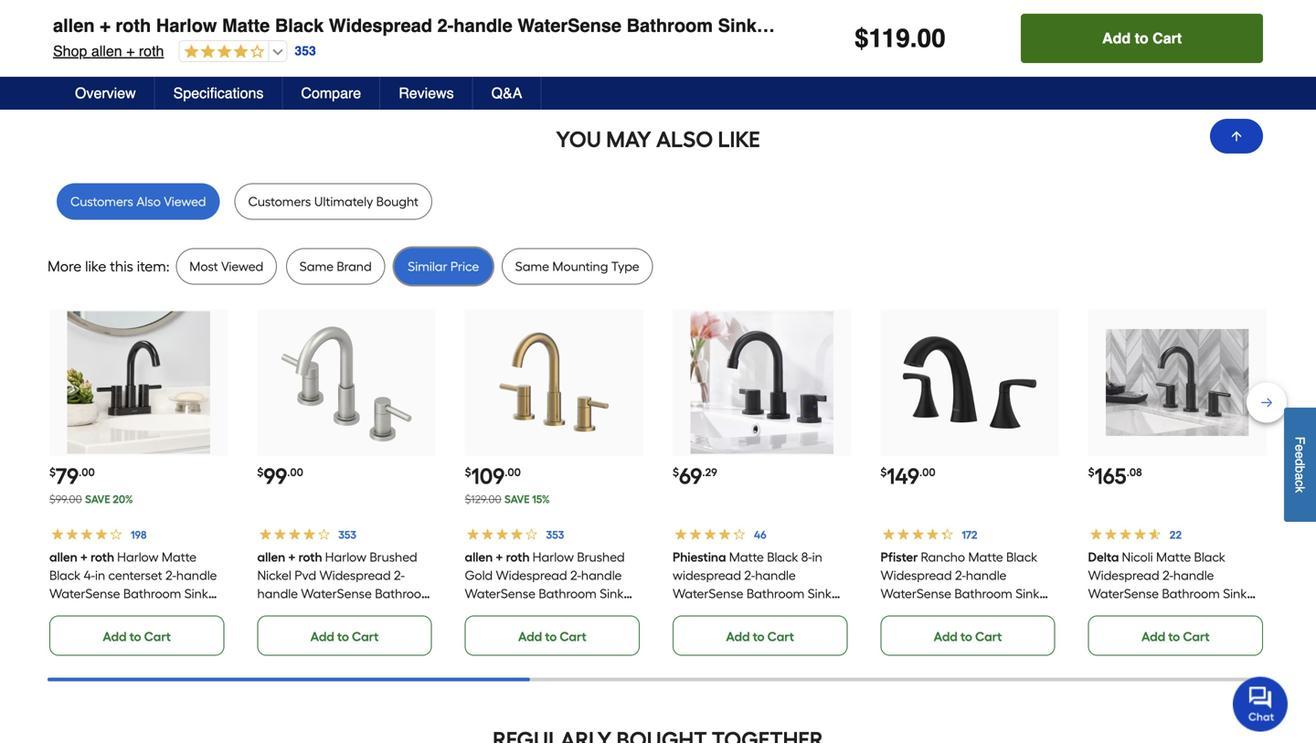 Task type: vqa. For each thing, say whether or not it's contained in the screenshot.
second 'plumbing' from right
no



Task type: describe. For each thing, give the bounding box(es) containing it.
with inside harlow brushed nickel pvd widespread 2- handle watersense bathroom sink faucet with drain
[[327, 604, 352, 620]]

$ 99 .00
[[257, 463, 303, 490]]

165
[[1095, 463, 1127, 490]]

$129.00 save 15%
[[465, 493, 550, 506]]

faucet inside harlow brushed gold widespread 2-handle watersense bathroom sink faucet with drain
[[465, 604, 505, 620]]

0 horizontal spatial viewed
[[164, 194, 206, 209]]

sink inside 'matte black 8-in widespread 2-handle watersense bathroom sink faucet with drain'
[[808, 586, 832, 602]]

allen + roth harlow brushed gold widespread 2-handle watersense bathroom sink faucet with drain image
[[483, 311, 626, 454]]

f
[[1293, 437, 1308, 445]]

watersense inside the rancho matte black widespread 2-handle watersense bathroom sink faucet with drain
[[881, 586, 952, 602]]

matte black 8-in widespread 2-handle watersense bathroom sink faucet with drain
[[673, 550, 832, 620]]

109
[[471, 463, 505, 490]]

69 list item
[[673, 310, 852, 656]]

149
[[887, 463, 920, 490]]

most
[[190, 259, 218, 274]]

price
[[451, 259, 479, 274]]

$ 119 . 00
[[855, 24, 946, 53]]

may
[[606, 126, 652, 153]]

brushed for handle
[[577, 550, 625, 565]]

to for 109 list item on the left of the page
[[545, 629, 557, 645]]

matte inside 'matte black 8-in widespread 2-handle watersense bathroom sink faucet with drain'
[[729, 550, 764, 565]]

to for 99 list item
[[337, 629, 349, 645]]

$ for 69
[[673, 466, 679, 479]]

to for 1st add to cart list item from the left
[[129, 47, 141, 62]]

add for 1st add to cart list item from the left
[[103, 47, 127, 62]]

bathroom inside 'matte black 8-in widespread 2-handle watersense bathroom sink faucet with drain'
[[747, 586, 805, 602]]

2 add to cart list item from the left
[[257, 0, 436, 74]]

353
[[295, 44, 316, 58]]

roth for harlow matte black 4-in centerset 2-handle watersense bathroom sink faucet with drain and deck plate
[[91, 550, 114, 565]]

$129.00
[[465, 493, 502, 506]]

like
[[85, 258, 106, 275]]

2- inside harlow brushed gold widespread 2-handle watersense bathroom sink faucet with drain
[[571, 568, 582, 583]]

add to cart for the 165 list item
[[1142, 629, 1210, 645]]

bought
[[376, 194, 419, 209]]

centerset
[[108, 568, 162, 583]]

harlow brushed nickel pvd widespread 2- handle watersense bathroom sink faucet with drain
[[257, 550, 433, 620]]

$ for 109
[[465, 466, 471, 479]]

.00 for 79
[[79, 466, 95, 479]]

harlow matte black 4-in centerset 2-handle watersense bathroom sink faucet with drain and deck plate
[[49, 550, 217, 638]]

drain inside the rancho matte black widespread 2-handle watersense bathroom sink faucet with drain
[[951, 604, 983, 620]]

cart for third add to cart list item
[[976, 47, 1002, 62]]

shop allen + roth
[[53, 43, 164, 59]]

3.9 stars image
[[180, 44, 265, 61]]

+ for harlow brushed gold widespread 2-handle watersense bathroom sink faucet with drain
[[496, 550, 503, 565]]

black for nicoli matte black widespread 2-handle watersense bathroom sink faucet with drain
[[1195, 550, 1226, 565]]

roth up shop allen + roth on the left top of page
[[116, 15, 151, 36]]

to for third add to cart list item from the right
[[337, 47, 349, 62]]

.
[[910, 24, 918, 53]]

allen up shop at the left top of page
[[53, 15, 95, 36]]

deck
[[181, 604, 210, 620]]

+ up overview button
[[126, 43, 135, 59]]

drain inside 'matte black 8-in widespread 2-handle watersense bathroom sink faucet with drain'
[[744, 604, 775, 620]]

handle inside harlow matte black 4-in centerset 2-handle watersense bathroom sink faucet with drain and deck plate
[[176, 568, 217, 583]]

widespread
[[673, 568, 741, 583]]

widespread for allen + roth
[[496, 568, 568, 583]]

harlow brushed gold widespread 2-handle watersense bathroom sink faucet with drain
[[465, 550, 625, 620]]

b
[[1293, 466, 1308, 473]]

sink inside the rancho matte black widespread 2-handle watersense bathroom sink faucet with drain
[[1016, 586, 1040, 602]]

20%
[[113, 493, 133, 506]]

c
[[1293, 480, 1308, 487]]

add to cart for 99 list item
[[311, 629, 379, 645]]

overview button
[[57, 77, 155, 110]]

nickel
[[257, 568, 291, 583]]

save for 79
[[85, 493, 110, 506]]

matte for rancho matte black widespread 2-handle watersense bathroom sink faucet with drain
[[969, 550, 1003, 565]]

handle inside the rancho matte black widespread 2-handle watersense bathroom sink faucet with drain
[[966, 568, 1007, 583]]

k
[[1293, 486, 1308, 493]]

allen + roth harlow matte black 4-in centerset 2-handle watersense bathroom sink faucet with drain and deck plate image
[[67, 311, 210, 454]]

cart for 69 'list item'
[[768, 629, 795, 645]]

plate
[[49, 623, 79, 638]]

add to cart link for third add to cart list item
[[881, 33, 1056, 74]]

handle inside harlow brushed gold widespread 2-handle watersense bathroom sink faucet with drain
[[582, 568, 622, 583]]

and
[[154, 604, 178, 620]]

widespread up reviews
[[329, 15, 432, 36]]

add for the 165 list item
[[1142, 629, 1166, 645]]

.08
[[1127, 466, 1143, 479]]

cart for first add to cart list item from the right
[[1183, 47, 1210, 62]]

specifications button
[[155, 77, 283, 110]]

delta nicoli matte black widespread 2-handle watersense bathroom sink faucet with drain image
[[1106, 311, 1249, 454]]

widespread for delta
[[1089, 568, 1160, 583]]

119
[[869, 24, 910, 53]]

d
[[1293, 459, 1308, 466]]

more like this item :
[[48, 258, 170, 275]]

delta
[[1089, 550, 1120, 565]]

2- inside nicoli matte black widespread 2-handle watersense bathroom sink faucet with drain
[[1163, 568, 1174, 583]]

watersense inside harlow matte black 4-in centerset 2-handle watersense bathroom sink faucet with drain and deck plate
[[49, 586, 120, 602]]

drain inside harlow brushed gold widespread 2-handle watersense bathroom sink faucet with drain
[[536, 604, 567, 620]]

this
[[110, 258, 133, 275]]

widespread inside harlow brushed nickel pvd widespread 2- handle watersense bathroom sink faucet with drain
[[319, 568, 391, 583]]

arrow up image
[[1230, 129, 1244, 144]]

2- inside the rancho matte black widespread 2-handle watersense bathroom sink faucet with drain
[[955, 568, 966, 583]]

with inside nicoli matte black widespread 2-handle watersense bathroom sink faucet with drain
[[1131, 604, 1156, 620]]

handle inside harlow brushed nickel pvd widespread 2- handle watersense bathroom sink faucet with drain
[[257, 586, 298, 602]]

harlow for harlow brushed gold widespread 2-handle watersense bathroom sink faucet with drain
[[533, 550, 574, 565]]

add for the '149' list item
[[934, 629, 958, 645]]

most viewed
[[190, 259, 263, 274]]

drain inside nicoli matte black widespread 2-handle watersense bathroom sink faucet with drain
[[1159, 604, 1190, 620]]

to for third add to cart list item
[[961, 47, 973, 62]]

$ for 79
[[49, 466, 56, 479]]

cart for 1st add to cart list item from the left
[[144, 47, 171, 62]]

you
[[556, 126, 602, 153]]

add to cart for first add to cart list item from the right
[[1142, 47, 1210, 62]]

faucet inside the rancho matte black widespread 2-handle watersense bathroom sink faucet with drain
[[881, 604, 921, 620]]

item
[[137, 258, 166, 275]]

cart for 99 list item
[[352, 629, 379, 645]]

allen + roth inside 99 list item
[[257, 550, 322, 565]]

add to cart link for first add to cart list item from the right
[[1089, 33, 1264, 74]]

with inside harlow brushed gold widespread 2-handle watersense bathroom sink faucet with drain
[[508, 604, 533, 620]]

matte for nicoli matte black widespread 2-handle watersense bathroom sink faucet with drain
[[1157, 550, 1192, 565]]

109 list item
[[465, 310, 644, 656]]

f e e d b a c k
[[1293, 437, 1308, 493]]

add to cart button
[[1021, 14, 1264, 63]]

harlow for harlow matte black 4-in centerset 2-handle watersense bathroom sink faucet with drain and deck plate
[[117, 550, 159, 565]]

cart for the 165 list item
[[1183, 629, 1210, 645]]

phiestina matte black 8-in widespread 2-handle watersense bathroom sink faucet with drain image
[[691, 311, 834, 454]]

in inside 'matte black 8-in widespread 2-handle watersense bathroom sink faucet with drain'
[[813, 550, 823, 565]]

$ for 119
[[855, 24, 869, 53]]

watersense inside 'matte black 8-in widespread 2-handle watersense bathroom sink faucet with drain'
[[673, 586, 744, 602]]

69
[[679, 463, 703, 490]]

149 list item
[[881, 310, 1059, 656]]

00
[[918, 24, 946, 53]]

watersense inside harlow brushed nickel pvd widespread 2- handle watersense bathroom sink faucet with drain
[[301, 586, 372, 602]]

matte up the 3.9 stars image at top
[[222, 15, 270, 36]]

widespread for pfister
[[881, 568, 952, 583]]

customers ultimately bought
[[248, 194, 419, 209]]

save for 109
[[505, 493, 530, 506]]

15%
[[532, 493, 550, 506]]

add to cart for 69 'list item'
[[726, 629, 795, 645]]

allen + roth harlow matte black widespread 2-handle watersense bathroom sink faucet with drain
[[53, 15, 914, 36]]

overview
[[75, 85, 136, 101]]

to for "79" list item
[[129, 629, 141, 645]]

faucet inside harlow brushed nickel pvd widespread 2- handle watersense bathroom sink faucet with drain
[[284, 604, 324, 620]]

0 vertical spatial also
[[656, 126, 713, 153]]

similar price
[[408, 259, 479, 274]]

sink inside harlow brushed nickel pvd widespread 2- handle watersense bathroom sink faucet with drain
[[257, 604, 281, 620]]

$ for 99
[[257, 466, 264, 479]]

add to cart for "79" list item
[[103, 629, 171, 645]]

allen right shop at the left top of page
[[91, 43, 122, 59]]

watersense inside nicoli matte black widespread 2-handle watersense bathroom sink faucet with drain
[[1089, 586, 1160, 602]]

phiestina
[[673, 550, 727, 565]]

like
[[718, 126, 760, 153]]

2- inside harlow matte black 4-in centerset 2-handle watersense bathroom sink faucet with drain and deck plate
[[165, 568, 176, 583]]

black up the 353
[[275, 15, 324, 36]]

to for the '149' list item
[[961, 629, 973, 645]]

nicoli
[[1122, 550, 1154, 565]]

brand
[[337, 259, 372, 274]]

roth for harlow brushed nickel pvd widespread 2- handle watersense bathroom sink faucet with drain
[[298, 550, 322, 565]]

$ 79 .00
[[49, 463, 95, 490]]

add for 109 list item on the left of the page
[[518, 629, 542, 645]]

mounting
[[553, 259, 608, 274]]

nicoli matte black widespread 2-handle watersense bathroom sink faucet with drain
[[1089, 550, 1248, 620]]

bathroom inside harlow brushed gold widespread 2-handle watersense bathroom sink faucet with drain
[[539, 586, 597, 602]]

to inside button
[[1135, 30, 1149, 47]]

4-
[[84, 568, 95, 583]]

handle inside nicoli matte black widespread 2-handle watersense bathroom sink faucet with drain
[[1174, 568, 1215, 583]]

black for rancho matte black widespread 2-handle watersense bathroom sink faucet with drain
[[1007, 550, 1038, 565]]

handle inside 'matte black 8-in widespread 2-handle watersense bathroom sink faucet with drain'
[[755, 568, 796, 583]]

add to cart link for 69 'list item'
[[673, 616, 848, 656]]



Task type: locate. For each thing, give the bounding box(es) containing it.
sink
[[718, 15, 757, 36], [184, 586, 208, 602], [600, 586, 624, 602], [808, 586, 832, 602], [1016, 586, 1040, 602], [1224, 586, 1248, 602], [257, 604, 281, 620]]

allen inside 99 list item
[[257, 550, 285, 565]]

2- inside 'matte black 8-in widespread 2-handle watersense bathroom sink faucet with drain'
[[745, 568, 755, 583]]

bathroom inside harlow matte black 4-in centerset 2-handle watersense bathroom sink faucet with drain and deck plate
[[123, 586, 181, 602]]

brushed
[[370, 550, 417, 565], [577, 550, 625, 565]]

+ for harlow matte black 4-in centerset 2-handle watersense bathroom sink faucet with drain and deck plate
[[80, 550, 88, 565]]

add inside 99 list item
[[311, 629, 335, 645]]

black right nicoli
[[1195, 550, 1226, 565]]

cart inside button
[[1153, 30, 1182, 47]]

matte inside nicoli matte black widespread 2-handle watersense bathroom sink faucet with drain
[[1157, 550, 1192, 565]]

add to cart link for "79" list item
[[49, 616, 224, 656]]

to for first add to cart list item from the right
[[1169, 47, 1181, 62]]

roth
[[116, 15, 151, 36], [139, 43, 164, 59], [91, 550, 114, 565], [298, 550, 322, 565], [506, 550, 530, 565]]

drain
[[868, 15, 914, 36], [120, 604, 151, 620], [355, 604, 386, 620], [536, 604, 567, 620], [744, 604, 775, 620], [951, 604, 983, 620], [1159, 604, 1190, 620]]

add for first add to cart list item from the right
[[1142, 47, 1166, 62]]

0 vertical spatial viewed
[[164, 194, 206, 209]]

same mounting type
[[515, 259, 640, 274]]

to inside 109 list item
[[545, 629, 557, 645]]

99
[[264, 463, 287, 490]]

customers also viewed
[[70, 194, 206, 209]]

allen + roth for 109
[[465, 550, 530, 565]]

save left 15% at the left bottom of page
[[505, 493, 530, 506]]

1 e from the top
[[1293, 445, 1308, 452]]

.00 for 99
[[287, 466, 303, 479]]

.00 for 109
[[505, 466, 521, 479]]

add to cart inside the '149' list item
[[934, 629, 1002, 645]]

1 horizontal spatial allen + roth
[[257, 550, 322, 565]]

more
[[48, 258, 82, 275]]

roth down '$129.00 save 15%'
[[506, 550, 530, 565]]

+ up 4-
[[80, 550, 88, 565]]

2 customers from the left
[[248, 194, 311, 209]]

bathroom
[[627, 15, 713, 36], [123, 586, 181, 602], [375, 586, 433, 602], [539, 586, 597, 602], [747, 586, 805, 602], [955, 586, 1013, 602], [1163, 586, 1221, 602]]

save left '20%'
[[85, 493, 110, 506]]

add to cart link inside 69 'list item'
[[673, 616, 848, 656]]

2 e from the top
[[1293, 452, 1308, 459]]

1 horizontal spatial brushed
[[577, 550, 625, 565]]

add to cart link for the 165 list item
[[1089, 616, 1264, 656]]

to inside 69 'list item'
[[753, 629, 765, 645]]

cart inside 109 list item
[[560, 629, 587, 645]]

allen + roth inside 109 list item
[[465, 550, 530, 565]]

0 horizontal spatial customers
[[70, 194, 133, 209]]

rancho matte black widespread 2-handle watersense bathroom sink faucet with drain
[[881, 550, 1040, 620]]

$ inside $ 69 .29
[[673, 466, 679, 479]]

1 save from the left
[[85, 493, 110, 506]]

cart for "79" list item
[[144, 629, 171, 645]]

in left centerset
[[95, 568, 105, 583]]

roth for harlow brushed gold widespread 2-handle watersense bathroom sink faucet with drain
[[506, 550, 530, 565]]

black inside the rancho matte black widespread 2-handle watersense bathroom sink faucet with drain
[[1007, 550, 1038, 565]]

to
[[1135, 30, 1149, 47], [129, 47, 141, 62], [337, 47, 349, 62], [961, 47, 973, 62], [1169, 47, 1181, 62], [129, 629, 141, 645], [337, 629, 349, 645], [545, 629, 557, 645], [753, 629, 765, 645], [961, 629, 973, 645], [1169, 629, 1181, 645]]

1 horizontal spatial also
[[656, 126, 713, 153]]

add for "79" list item
[[103, 629, 127, 645]]

roth up overview button
[[139, 43, 164, 59]]

rancho
[[921, 550, 965, 565]]

2 save from the left
[[505, 493, 530, 506]]

matte
[[222, 15, 270, 36], [162, 550, 197, 565], [729, 550, 764, 565], [969, 550, 1003, 565], [1157, 550, 1192, 565]]

also up item
[[136, 194, 161, 209]]

allen up the gold
[[465, 550, 493, 565]]

.00 inside $ 79 .00
[[79, 466, 95, 479]]

customers up like
[[70, 194, 133, 209]]

matte right rancho
[[969, 550, 1003, 565]]

1 add to cart list item from the left
[[49, 0, 228, 74]]

1 horizontal spatial customers
[[248, 194, 311, 209]]

black inside nicoli matte black widespread 2-handle watersense bathroom sink faucet with drain
[[1195, 550, 1226, 565]]

add to cart for third add to cart list item
[[934, 47, 1002, 62]]

shop
[[53, 43, 87, 59]]

roth inside 109 list item
[[506, 550, 530, 565]]

add for 69 'list item'
[[726, 629, 750, 645]]

add to cart inside the 165 list item
[[1142, 629, 1210, 645]]

similar
[[408, 259, 448, 274]]

add to cart link inside the 165 list item
[[1089, 616, 1264, 656]]

black inside harlow matte black 4-in centerset 2-handle watersense bathroom sink faucet with drain and deck plate
[[49, 568, 81, 583]]

add inside "79" list item
[[103, 629, 127, 645]]

.00 inside '$ 99 .00'
[[287, 466, 303, 479]]

to inside 99 list item
[[337, 629, 349, 645]]

79 list item
[[49, 310, 228, 656]]

0 horizontal spatial same
[[300, 259, 334, 274]]

allen inside 109 list item
[[465, 550, 493, 565]]

pvd
[[294, 568, 316, 583]]

1 same from the left
[[300, 259, 334, 274]]

4 add to cart list item from the left
[[1089, 0, 1267, 74]]

e up 'd' at the right of page
[[1293, 445, 1308, 452]]

allen
[[53, 15, 95, 36], [91, 43, 122, 59], [49, 550, 77, 565], [257, 550, 285, 565], [465, 550, 493, 565]]

1 horizontal spatial viewed
[[221, 259, 263, 274]]

.00 inside $ 149 .00
[[920, 466, 936, 479]]

pfister
[[881, 550, 918, 565]]

2- inside harlow brushed nickel pvd widespread 2- handle watersense bathroom sink faucet with drain
[[394, 568, 405, 583]]

widespread inside nicoli matte black widespread 2-handle watersense bathroom sink faucet with drain
[[1089, 568, 1160, 583]]

ultimately
[[314, 194, 373, 209]]

1 .00 from the left
[[79, 466, 95, 479]]

add inside 109 list item
[[518, 629, 542, 645]]

compare button
[[283, 77, 381, 110]]

2 .00 from the left
[[287, 466, 303, 479]]

harlow inside harlow brushed nickel pvd widespread 2- handle watersense bathroom sink faucet with drain
[[325, 550, 366, 565]]

2 southdeep products image from the left
[[673, 0, 852, 21]]

$ 149 .00
[[881, 463, 936, 490]]

add to cart for 1st add to cart list item from the left
[[103, 47, 171, 62]]

1 vertical spatial viewed
[[221, 259, 263, 274]]

with inside the rancho matte black widespread 2-handle watersense bathroom sink faucet with drain
[[924, 604, 948, 620]]

1 vertical spatial in
[[95, 568, 105, 583]]

drain inside harlow brushed nickel pvd widespread 2- handle watersense bathroom sink faucet with drain
[[355, 604, 386, 620]]

add to cart link
[[49, 33, 224, 74], [257, 33, 432, 74], [881, 33, 1056, 74], [1089, 33, 1264, 74], [49, 616, 224, 656], [257, 616, 432, 656], [465, 616, 640, 656], [673, 616, 848, 656], [881, 616, 1056, 656], [1089, 616, 1264, 656]]

sink inside harlow matte black 4-in centerset 2-handle watersense bathroom sink faucet with drain and deck plate
[[184, 586, 208, 602]]

matte up widespread
[[729, 550, 764, 565]]

black left 4-
[[49, 568, 81, 583]]

$ inside $ 109 .00
[[465, 466, 471, 479]]

watersense
[[518, 15, 622, 36], [49, 586, 120, 602], [301, 586, 372, 602], [465, 586, 536, 602], [673, 586, 744, 602], [881, 586, 952, 602], [1089, 586, 1160, 602]]

add to cart link inside the '149' list item
[[881, 616, 1056, 656]]

harlow inside harlow matte black 4-in centerset 2-handle watersense bathroom sink faucet with drain and deck plate
[[117, 550, 159, 565]]

1 horizontal spatial save
[[505, 493, 530, 506]]

1 allen + roth from the left
[[49, 550, 114, 565]]

widespread right pvd
[[319, 568, 391, 583]]

allen + roth
[[49, 550, 114, 565], [257, 550, 322, 565], [465, 550, 530, 565]]

viewed up :
[[164, 194, 206, 209]]

2 brushed from the left
[[577, 550, 625, 565]]

reviews
[[399, 85, 454, 101]]

add
[[1103, 30, 1131, 47], [103, 47, 127, 62], [311, 47, 335, 62], [934, 47, 958, 62], [1142, 47, 1166, 62], [103, 629, 127, 645], [311, 629, 335, 645], [518, 629, 542, 645], [726, 629, 750, 645], [934, 629, 958, 645], [1142, 629, 1166, 645]]

to for the 165 list item
[[1169, 629, 1181, 645]]

3 .00 from the left
[[505, 466, 521, 479]]

$99.00 save 20%
[[49, 493, 133, 506]]

99 list item
[[257, 310, 436, 656]]

+
[[100, 15, 110, 36], [126, 43, 135, 59], [80, 550, 88, 565], [288, 550, 296, 565], [496, 550, 503, 565]]

faucet
[[762, 15, 821, 36], [49, 604, 89, 620], [284, 604, 324, 620], [465, 604, 505, 620], [673, 604, 713, 620], [881, 604, 921, 620], [1089, 604, 1128, 620]]

add to cart for third add to cart list item from the right
[[311, 47, 379, 62]]

sink inside nicoli matte black widespread 2-handle watersense bathroom sink faucet with drain
[[1224, 586, 1248, 602]]

add inside the '149' list item
[[934, 629, 958, 645]]

black left 8-
[[767, 550, 799, 565]]

bathroom inside harlow brushed nickel pvd widespread 2- handle watersense bathroom sink faucet with drain
[[375, 586, 433, 602]]

+ inside 99 list item
[[288, 550, 296, 565]]

$ 165 .08
[[1089, 463, 1143, 490]]

southdeep products image
[[257, 0, 436, 21], [673, 0, 852, 21]]

in inside harlow matte black 4-in centerset 2-handle watersense bathroom sink faucet with drain and deck plate
[[95, 568, 105, 583]]

add to cart link for the '149' list item
[[881, 616, 1056, 656]]

same left mounting
[[515, 259, 549, 274]]

2-
[[437, 15, 454, 36], [165, 568, 176, 583], [394, 568, 405, 583], [571, 568, 582, 583], [745, 568, 755, 583], [955, 568, 966, 583], [1163, 568, 1174, 583]]

add to cart link for 1st add to cart list item from the left
[[49, 33, 224, 74]]

0 horizontal spatial southdeep products image
[[257, 0, 436, 21]]

same for same mounting type
[[515, 259, 549, 274]]

drain inside harlow matte black 4-in centerset 2-handle watersense bathroom sink faucet with drain and deck plate
[[120, 604, 151, 620]]

$ inside $ 165 .08
[[1089, 466, 1095, 479]]

harlow inside harlow brushed gold widespread 2-handle watersense bathroom sink faucet with drain
[[533, 550, 574, 565]]

:
[[166, 258, 170, 275]]

4 .00 from the left
[[920, 466, 936, 479]]

allen up nickel
[[257, 550, 285, 565]]

matte up centerset
[[162, 550, 197, 565]]

add to cart for 109 list item on the left of the page
[[518, 629, 587, 645]]

0 horizontal spatial in
[[95, 568, 105, 583]]

matte inside harlow matte black 4-in centerset 2-handle watersense bathroom sink faucet with drain and deck plate
[[162, 550, 197, 565]]

harlow for harlow brushed nickel pvd widespread 2- handle watersense bathroom sink faucet with drain
[[325, 550, 366, 565]]

widespread down 'pfister'
[[881, 568, 952, 583]]

matte right nicoli
[[1157, 550, 1192, 565]]

cart for the '149' list item
[[976, 629, 1002, 645]]

same for same brand
[[300, 259, 334, 274]]

2 horizontal spatial allen + roth
[[465, 550, 530, 565]]

matte inside the rancho matte black widespread 2-handle watersense bathroom sink faucet with drain
[[969, 550, 1003, 565]]

faucet inside harlow matte black 4-in centerset 2-handle watersense bathroom sink faucet with drain and deck plate
[[49, 604, 89, 620]]

0 horizontal spatial brushed
[[370, 550, 417, 565]]

add to cart link for third add to cart list item from the right
[[257, 33, 432, 74]]

$ inside $ 149 .00
[[881, 466, 887, 479]]

0 horizontal spatial allen + roth
[[49, 550, 114, 565]]

type
[[611, 259, 640, 274]]

allen for harlow matte black 4-in centerset 2-handle watersense bathroom sink faucet with drain and deck plate
[[49, 550, 77, 565]]

+ for harlow brushed nickel pvd widespread 2- handle watersense bathroom sink faucet with drain
[[288, 550, 296, 565]]

0 horizontal spatial save
[[85, 493, 110, 506]]

allen + roth harlow brushed nickel pvd widespread 2-handle watersense bathroom sink faucet with drain image
[[275, 311, 418, 454]]

$ for 149
[[881, 466, 887, 479]]

sink inside harlow brushed gold widespread 2-handle watersense bathroom sink faucet with drain
[[600, 586, 624, 602]]

reviews button
[[381, 77, 473, 110]]

allen + roth up nickel
[[257, 550, 322, 565]]

to inside the '149' list item
[[961, 629, 973, 645]]

q&a
[[492, 85, 522, 101]]

.00 inside $ 109 .00
[[505, 466, 521, 479]]

brushed inside harlow brushed nickel pvd widespread 2- handle watersense bathroom sink faucet with drain
[[370, 550, 417, 565]]

gold
[[465, 568, 493, 583]]

customers for customers ultimately bought
[[248, 194, 311, 209]]

widespread down nicoli
[[1089, 568, 1160, 583]]

roth up 4-
[[91, 550, 114, 565]]

add to cart link for 109 list item on the left of the page
[[465, 616, 640, 656]]

2 allen + roth from the left
[[257, 550, 322, 565]]

+ down '$129.00 save 15%'
[[496, 550, 503, 565]]

save inside 109 list item
[[505, 493, 530, 506]]

in left 'pfister'
[[813, 550, 823, 565]]

roth inside "79" list item
[[91, 550, 114, 565]]

+ up shop allen + roth on the left top of page
[[100, 15, 110, 36]]

save inside "79" list item
[[85, 493, 110, 506]]

brushed for 2-
[[370, 550, 417, 565]]

same brand
[[300, 259, 372, 274]]

1 horizontal spatial same
[[515, 259, 549, 274]]

also left like
[[656, 126, 713, 153]]

cart inside 99 list item
[[352, 629, 379, 645]]

2 same from the left
[[515, 259, 549, 274]]

add inside 69 'list item'
[[726, 629, 750, 645]]

add to cart inside 99 list item
[[311, 629, 379, 645]]

to inside "79" list item
[[129, 629, 141, 645]]

allen + roth for 79
[[49, 550, 114, 565]]

.00 for 149
[[920, 466, 936, 479]]

brushed inside harlow brushed gold widespread 2-handle watersense bathroom sink faucet with drain
[[577, 550, 625, 565]]

viewed
[[164, 194, 206, 209], [221, 259, 263, 274]]

bathroom inside the rancho matte black widespread 2-handle watersense bathroom sink faucet with drain
[[955, 586, 1013, 602]]

0 horizontal spatial also
[[136, 194, 161, 209]]

.29
[[703, 466, 717, 479]]

f e e d b a c k button
[[1285, 408, 1317, 522]]

+ up pvd
[[288, 550, 296, 565]]

1 customers from the left
[[70, 194, 133, 209]]

regularly bought together heading
[[48, 722, 1269, 743]]

165 list item
[[1089, 310, 1267, 656]]

add to cart link for 99 list item
[[257, 616, 432, 656]]

allen + roth up the gold
[[465, 550, 530, 565]]

add for 99 list item
[[311, 629, 335, 645]]

$ 109 .00
[[465, 463, 521, 490]]

1 southdeep products image from the left
[[257, 0, 436, 21]]

1 vertical spatial also
[[136, 194, 161, 209]]

with inside harlow matte black 4-in centerset 2-handle watersense bathroom sink faucet with drain and deck plate
[[92, 604, 117, 620]]

faucet inside 'matte black 8-in widespread 2-handle watersense bathroom sink faucet with drain'
[[673, 604, 713, 620]]

to inside the 165 list item
[[1169, 629, 1181, 645]]

same
[[300, 259, 334, 274], [515, 259, 549, 274]]

cart inside the '149' list item
[[976, 629, 1002, 645]]

customers
[[70, 194, 133, 209], [248, 194, 311, 209]]

widespread right the gold
[[496, 568, 568, 583]]

also
[[656, 126, 713, 153], [136, 194, 161, 209]]

allen for harlow brushed gold widespread 2-handle watersense bathroom sink faucet with drain
[[465, 550, 493, 565]]

$ 69 .29
[[673, 463, 717, 490]]

same left brand
[[300, 259, 334, 274]]

+ inside "79" list item
[[80, 550, 88, 565]]

to for 69 'list item'
[[753, 629, 765, 645]]

allen down $99.00
[[49, 550, 77, 565]]

with
[[826, 15, 863, 36], [92, 604, 117, 620], [327, 604, 352, 620], [508, 604, 533, 620], [716, 604, 741, 620], [924, 604, 948, 620], [1131, 604, 1156, 620]]

0 vertical spatial in
[[813, 550, 823, 565]]

with inside 'matte black 8-in widespread 2-handle watersense bathroom sink faucet with drain'
[[716, 604, 741, 620]]

matte for harlow matte black 4-in centerset 2-handle watersense bathroom sink faucet with drain and deck plate
[[162, 550, 197, 565]]

3 add to cart list item from the left
[[881, 0, 1059, 74]]

cart for third add to cart list item from the right
[[352, 47, 379, 62]]

add inside add to cart button
[[1103, 30, 1131, 47]]

$99.00
[[49, 493, 82, 506]]

customers for customers also viewed
[[70, 194, 133, 209]]

cart for 109 list item on the left of the page
[[560, 629, 587, 645]]

1 brushed from the left
[[370, 550, 417, 565]]

79
[[56, 463, 79, 490]]

chat invite button image
[[1233, 676, 1289, 732]]

widespread inside harlow brushed gold widespread 2-handle watersense bathroom sink faucet with drain
[[496, 568, 568, 583]]

3 allen + roth from the left
[[465, 550, 530, 565]]

customers left ultimately
[[248, 194, 311, 209]]

bathroom inside nicoli matte black widespread 2-handle watersense bathroom sink faucet with drain
[[1163, 586, 1221, 602]]

watersense inside harlow brushed gold widespread 2-handle watersense bathroom sink faucet with drain
[[465, 586, 536, 602]]

$ for 165
[[1089, 466, 1095, 479]]

q&a button
[[473, 77, 542, 110]]

e up b
[[1293, 452, 1308, 459]]

faucet inside nicoli matte black widespread 2-handle watersense bathroom sink faucet with drain
[[1089, 604, 1128, 620]]

roth up pvd
[[298, 550, 322, 565]]

1 horizontal spatial in
[[813, 550, 823, 565]]

allen for harlow brushed nickel pvd widespread 2- handle watersense bathroom sink faucet with drain
[[257, 550, 285, 565]]

add to cart list item
[[49, 0, 228, 74], [257, 0, 436, 74], [881, 0, 1059, 74], [1089, 0, 1267, 74]]

you may also like
[[556, 126, 760, 153]]

add to cart inside "79" list item
[[103, 629, 171, 645]]

e
[[1293, 445, 1308, 452], [1293, 452, 1308, 459]]

black
[[275, 15, 324, 36], [767, 550, 799, 565], [1007, 550, 1038, 565], [1195, 550, 1226, 565], [49, 568, 81, 583]]

add for third add to cart list item
[[934, 47, 958, 62]]

add to cart
[[1103, 30, 1182, 47], [103, 47, 171, 62], [311, 47, 379, 62], [934, 47, 1002, 62], [1142, 47, 1210, 62], [103, 629, 171, 645], [311, 629, 379, 645], [518, 629, 587, 645], [726, 629, 795, 645], [934, 629, 1002, 645], [1142, 629, 1210, 645]]

viewed right most
[[221, 259, 263, 274]]

1 horizontal spatial southdeep products image
[[673, 0, 852, 21]]

pfister rancho matte black widespread 2-handle watersense bathroom sink faucet with drain image
[[899, 311, 1042, 454]]

8-
[[802, 550, 813, 565]]

black right rancho
[[1007, 550, 1038, 565]]

a
[[1293, 473, 1308, 480]]

cart inside "79" list item
[[144, 629, 171, 645]]

widespread inside the rancho matte black widespread 2-handle watersense bathroom sink faucet with drain
[[881, 568, 952, 583]]

black inside 'matte black 8-in widespread 2-handle watersense bathroom sink faucet with drain'
[[767, 550, 799, 565]]

add for third add to cart list item from the right
[[311, 47, 335, 62]]

add to cart inside button
[[1103, 30, 1182, 47]]

add to cart for the '149' list item
[[934, 629, 1002, 645]]

specifications
[[173, 85, 264, 101]]

allen + roth up 4-
[[49, 550, 114, 565]]

$
[[855, 24, 869, 53], [49, 466, 56, 479], [257, 466, 264, 479], [465, 466, 471, 479], [673, 466, 679, 479], [881, 466, 887, 479], [1089, 466, 1095, 479]]

black for harlow matte black 4-in centerset 2-handle watersense bathroom sink faucet with drain and deck plate
[[49, 568, 81, 583]]

compare
[[301, 85, 361, 101]]



